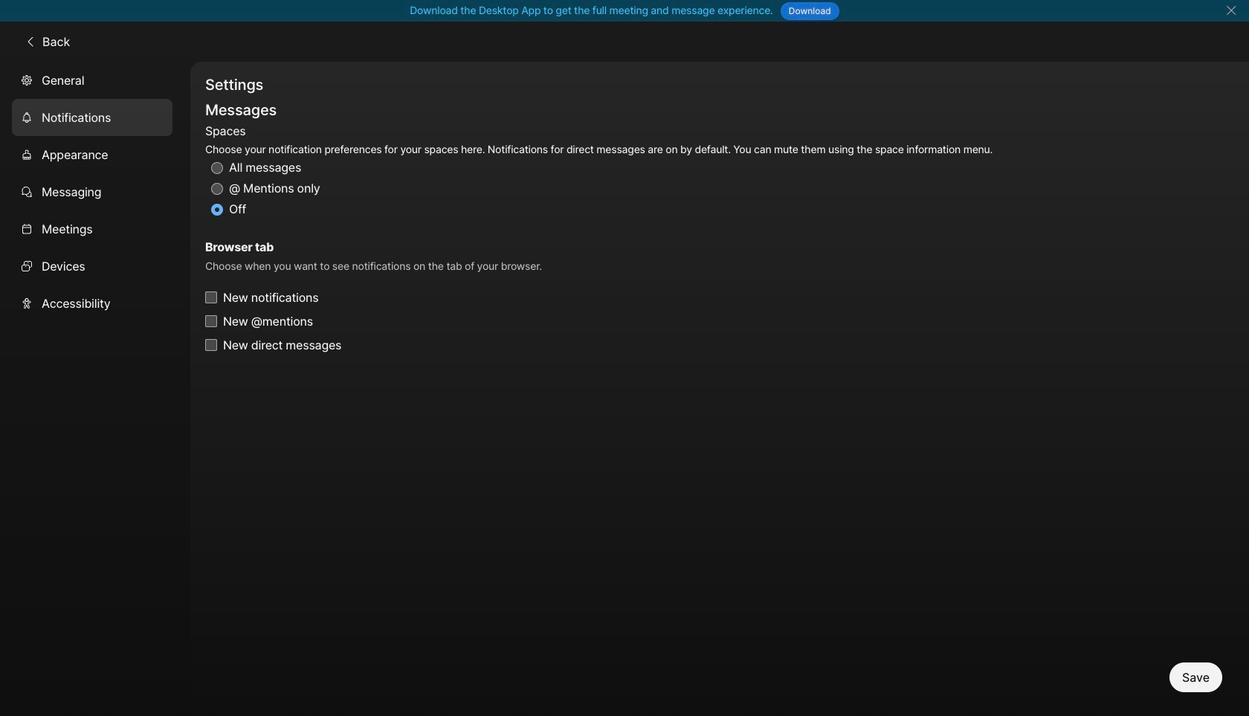 Task type: locate. For each thing, give the bounding box(es) containing it.
All messages radio
[[211, 162, 223, 174]]

accessibility tab
[[12, 285, 172, 322]]

option group
[[205, 121, 993, 220]]

cancel_16 image
[[1225, 4, 1237, 16]]



Task type: describe. For each thing, give the bounding box(es) containing it.
@ Mentions only radio
[[211, 183, 223, 195]]

devices tab
[[12, 247, 172, 285]]

general tab
[[12, 61, 172, 99]]

appearance tab
[[12, 136, 172, 173]]

settings navigation
[[0, 61, 190, 716]]

meetings tab
[[12, 210, 172, 247]]

Off radio
[[211, 204, 223, 216]]

notifications tab
[[12, 99, 172, 136]]

messaging tab
[[12, 173, 172, 210]]



Task type: vqa. For each thing, say whether or not it's contained in the screenshot.
@ Mentions only radio
yes



